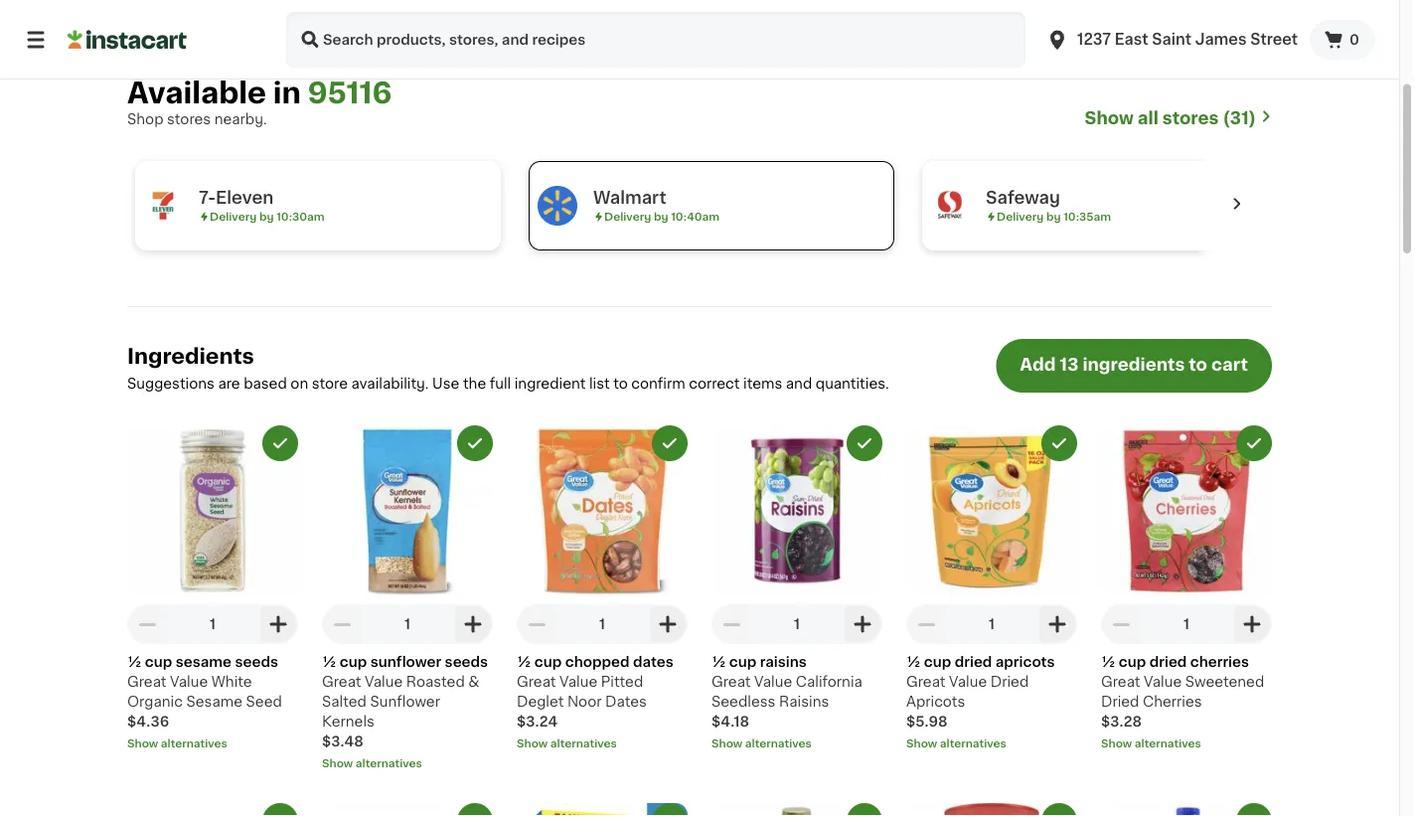 Task type: describe. For each thing, give the bounding box(es) containing it.
alternatives inside '½ cup sesame seeds great value white organic sesame seed $4.36 show alternatives'
[[161, 738, 228, 749]]

apricots
[[996, 655, 1055, 669]]

cup for ½ cup raisins
[[730, 655, 757, 669]]

delivery for 7-eleven
[[210, 211, 257, 222]]

½ cup sesame seeds great value white organic sesame seed $4.36 show alternatives
[[127, 655, 282, 749]]

to inside "add 13 ingredients to cart" button
[[1189, 356, 1208, 373]]

california
[[796, 675, 863, 689]]

increment quantity image for ½ cup sunflower seeds
[[461, 612, 485, 636]]

instacart logo image
[[68, 28, 187, 52]]

nearby.
[[214, 112, 267, 126]]

½ cup raisins great value california seedless raisins $4.18 show alternatives
[[712, 655, 863, 749]]

safeway image
[[930, 186, 970, 226]]

stores inside "show all stores (31)" button
[[1163, 110, 1219, 127]]

increment quantity image for ½ cup dried apricots
[[1046, 612, 1070, 636]]

by for 7-eleven
[[259, 211, 274, 222]]

10:30am
[[277, 211, 325, 222]]

alternatives inside ½ cup dried cherries great value sweetened dried cherries $3.28 show alternatives
[[1135, 738, 1202, 749]]

7-eleven
[[199, 189, 274, 206]]

by for walmart
[[654, 211, 669, 222]]

sesame
[[176, 655, 232, 669]]

decrement quantity image for ½ cup chopped dates
[[525, 612, 549, 636]]

the
[[463, 377, 486, 391]]

use
[[433, 377, 460, 391]]

great for great value roasted & salted sunflower kernels
[[322, 675, 361, 689]]

delivery by 10:30am
[[210, 211, 325, 222]]

decrement quantity image for ½ cup dried apricots
[[915, 612, 938, 636]]

available
[[127, 79, 266, 107]]

add 13 ingredients to cart
[[1020, 356, 1249, 373]]

½ cup dried cherries great value sweetened dried cherries $3.28 show alternatives
[[1101, 655, 1265, 749]]

&
[[469, 675, 480, 689]]

alternatives inside the ½ cup raisins great value california seedless raisins $4.18 show alternatives
[[745, 738, 812, 749]]

cup for ½ cup chopped dates
[[535, 655, 562, 669]]

value for organic
[[170, 675, 208, 689]]

10:40am
[[671, 211, 720, 222]]

roasted
[[406, 675, 465, 689]]

shop
[[127, 112, 164, 126]]

correct
[[689, 377, 740, 391]]

pitted
[[601, 675, 643, 689]]

show inside button
[[1085, 110, 1134, 127]]

deglet
[[517, 695, 564, 709]]

Search field
[[286, 12, 1026, 68]]

1 for seedless
[[794, 617, 800, 631]]

by for safeway
[[1047, 211, 1061, 222]]

show inside ½ cup sunflower seeds great value roasted & salted sunflower kernels $3.48 show alternatives
[[322, 758, 353, 769]]

decrement quantity image for ½ cup sesame seeds
[[135, 612, 159, 636]]

½ cup sunflower seeds great value roasted & salted sunflower kernels $3.48 show alternatives
[[322, 655, 488, 769]]

rice cereal energy bars image
[[700, 0, 1400, 30]]

confirm
[[632, 377, 686, 391]]

show inside ½ cup chopped dates great value pitted deglet noor dates $3.24 show alternatives
[[517, 738, 548, 749]]

great for great value white organic sesame seed
[[127, 675, 167, 689]]

cup for ½ cup sunflower seeds
[[340, 655, 367, 669]]

$4.18
[[712, 715, 750, 729]]

0 button
[[1310, 20, 1376, 60]]

alternatives inside ½ cup chopped dates great value pitted deglet noor dates $3.24 show alternatives
[[551, 738, 617, 749]]

value inside the ½ cup raisins great value california seedless raisins $4.18 show alternatives
[[755, 675, 793, 689]]

great inside the ½ cup raisins great value california seedless raisins $4.18 show alternatives
[[712, 675, 751, 689]]

sesame
[[186, 695, 243, 709]]

cup for ½ cup dried apricots
[[924, 655, 952, 669]]

1 vertical spatial to
[[614, 377, 628, 391]]

$3.28
[[1101, 715, 1142, 729]]

show alternatives button for $5.98
[[907, 735, 1078, 751]]

cart
[[1212, 356, 1249, 373]]

(31)
[[1223, 110, 1257, 127]]

great for great value pitted deglet noor dates
[[517, 675, 556, 689]]

noor
[[568, 695, 602, 709]]

show alternatives button for $4.36
[[127, 735, 298, 751]]

ingredient
[[515, 377, 586, 391]]

1 for sweetened
[[1184, 617, 1190, 631]]

available in 95116 shop stores nearby.
[[127, 79, 392, 126]]

increment quantity image for ½ cup chopped dates
[[656, 612, 680, 636]]

white
[[212, 675, 252, 689]]

apricots
[[907, 695, 966, 709]]

and
[[786, 377, 812, 391]]

organic
[[127, 695, 183, 709]]

james
[[1196, 32, 1247, 47]]

1 for dried
[[989, 617, 995, 631]]

½ for ½ cup sesame seeds
[[127, 655, 142, 669]]

raisins
[[760, 655, 807, 669]]

east
[[1115, 32, 1149, 47]]

show inside the ½ cup raisins great value california seedless raisins $4.18 show alternatives
[[712, 738, 743, 749]]

dried inside the ½ cup dried apricots great value dried apricots $5.98 show alternatives
[[991, 675, 1029, 689]]

show alternatives button for $3.24
[[517, 735, 688, 751]]

items
[[744, 377, 783, 391]]

increment quantity image for ½ cup sesame seeds
[[266, 612, 290, 636]]

list
[[589, 377, 610, 391]]

show alternatives button for $3.48
[[322, 755, 493, 771]]

great for great value dried apricots
[[907, 675, 946, 689]]



Task type: locate. For each thing, give the bounding box(es) containing it.
seeds
[[235, 655, 278, 669], [445, 655, 488, 669]]

2 1237 east saint james street button from the left
[[1046, 12, 1298, 68]]

dried up cherries
[[1150, 655, 1187, 669]]

on
[[291, 377, 308, 391]]

show left all
[[1085, 110, 1134, 127]]

5 cup from the left
[[924, 655, 952, 669]]

1 decrement quantity image from the left
[[720, 612, 744, 636]]

5 increment quantity image from the left
[[1046, 612, 1070, 636]]

½ inside the ½ cup raisins great value california seedless raisins $4.18 show alternatives
[[712, 655, 726, 669]]

4 cup from the left
[[730, 655, 757, 669]]

None search field
[[286, 12, 1026, 68]]

to
[[1189, 356, 1208, 373], [614, 377, 628, 391]]

great inside the ½ cup dried apricots great value dried apricots $5.98 show alternatives
[[907, 675, 946, 689]]

2 decrement quantity image from the left
[[330, 612, 354, 636]]

½ for ½ cup sunflower seeds
[[322, 655, 336, 669]]

alternatives down cherries
[[1135, 738, 1202, 749]]

½ up seedless
[[712, 655, 726, 669]]

1 up 'raisins'
[[794, 617, 800, 631]]

show alternatives button down "sesame"
[[127, 735, 298, 751]]

½ for ½ cup dried cherries
[[1101, 655, 1116, 669]]

raisins
[[779, 695, 829, 709]]

street
[[1251, 32, 1298, 47]]

alternatives down $5.98
[[940, 738, 1007, 749]]

show alternatives button down sunflower
[[322, 755, 493, 771]]

value up noor
[[560, 675, 598, 689]]

great up salted
[[322, 675, 361, 689]]

5 great from the left
[[907, 675, 946, 689]]

1 horizontal spatial by
[[654, 211, 669, 222]]

4 great from the left
[[712, 675, 751, 689]]

stores down available
[[167, 112, 211, 126]]

quantities.
[[816, 377, 889, 391]]

4 ½ from the left
[[712, 655, 726, 669]]

store
[[312, 377, 348, 391]]

seeds for white
[[235, 655, 278, 669]]

1 vertical spatial dried
[[1101, 695, 1140, 709]]

½ up organic at the bottom left of the page
[[127, 655, 142, 669]]

alternatives down raisins
[[745, 738, 812, 749]]

cup inside ½ cup chopped dates great value pitted deglet noor dates $3.24 show alternatives
[[535, 655, 562, 669]]

½ inside ½ cup sunflower seeds great value roasted & salted sunflower kernels $3.48 show alternatives
[[322, 655, 336, 669]]

1 horizontal spatial stores
[[1163, 110, 1219, 127]]

great up the "$3.28"
[[1101, 675, 1141, 689]]

cup inside ½ cup dried cherries great value sweetened dried cherries $3.28 show alternatives
[[1119, 655, 1147, 669]]

seedless
[[712, 695, 776, 709]]

1 seeds from the left
[[235, 655, 278, 669]]

seeds for roasted
[[445, 655, 488, 669]]

great up deglet
[[517, 675, 556, 689]]

2 by from the left
[[654, 211, 669, 222]]

½ for ½ cup raisins
[[712, 655, 726, 669]]

ingredients
[[1083, 356, 1185, 373]]

sunflower
[[370, 695, 440, 709]]

1 up sunflower
[[405, 617, 411, 631]]

2 value from the left
[[365, 675, 403, 689]]

1 cup from the left
[[145, 655, 172, 669]]

decrement quantity image for ½ cup sunflower seeds
[[330, 612, 354, 636]]

6 value from the left
[[1144, 675, 1182, 689]]

dried down apricots
[[991, 675, 1029, 689]]

value down 'raisins'
[[755, 675, 793, 689]]

cup up deglet
[[535, 655, 562, 669]]

seeds up &
[[445, 655, 488, 669]]

1 for pitted
[[599, 617, 605, 631]]

sunflower
[[371, 655, 442, 669]]

cup for ½ cup dried cherries
[[1119, 655, 1147, 669]]

great up apricots
[[907, 675, 946, 689]]

½ inside '½ cup sesame seeds great value white organic sesame seed $4.36 show alternatives'
[[127, 655, 142, 669]]

½ inside the ½ cup dried apricots great value dried apricots $5.98 show alternatives
[[907, 655, 921, 669]]

delivery for walmart
[[604, 211, 651, 222]]

value down sesame
[[170, 675, 208, 689]]

2 1 from the left
[[405, 617, 411, 631]]

cup
[[145, 655, 172, 669], [340, 655, 367, 669], [535, 655, 562, 669], [730, 655, 757, 669], [924, 655, 952, 669], [1119, 655, 1147, 669]]

0 horizontal spatial delivery
[[210, 211, 257, 222]]

add 13 ingredients to cart button
[[996, 339, 1272, 393]]

3 value from the left
[[560, 675, 598, 689]]

dried left apricots
[[955, 655, 992, 669]]

decrement quantity image for ½ cup dried cherries
[[1109, 612, 1133, 636]]

value inside ½ cup sunflower seeds great value roasted & salted sunflower kernels $3.48 show alternatives
[[365, 675, 403, 689]]

suggestions
[[127, 377, 215, 391]]

2 decrement quantity image from the left
[[1109, 612, 1133, 636]]

1 decrement quantity image from the left
[[135, 612, 159, 636]]

1237
[[1078, 32, 1111, 47]]

seeds inside '½ cup sesame seeds great value white organic sesame seed $4.36 show alternatives'
[[235, 655, 278, 669]]

value inside the ½ cup dried apricots great value dried apricots $5.98 show alternatives
[[949, 675, 987, 689]]

value up sunflower
[[365, 675, 403, 689]]

all
[[1138, 110, 1159, 127]]

value inside ½ cup chopped dates great value pitted deglet noor dates $3.24 show alternatives
[[560, 675, 598, 689]]

kernels
[[322, 715, 375, 729]]

stores inside the "available in 95116 shop stores nearby."
[[167, 112, 211, 126]]

0
[[1350, 33, 1360, 47]]

$3.24
[[517, 715, 558, 729]]

1 dried from the left
[[955, 655, 992, 669]]

½ cup dried apricots great value dried apricots $5.98 show alternatives
[[907, 655, 1055, 749]]

5 1 from the left
[[989, 617, 995, 631]]

suggestions are based on store availability. use the full ingredient list to confirm correct items and quantities.
[[127, 377, 889, 391]]

delivery by 10:35am
[[997, 211, 1112, 222]]

show alternatives button for $4.18
[[712, 735, 883, 751]]

show alternatives button down $5.98
[[907, 735, 1078, 751]]

value
[[170, 675, 208, 689], [365, 675, 403, 689], [560, 675, 598, 689], [755, 675, 793, 689], [949, 675, 987, 689], [1144, 675, 1182, 689]]

6 cup from the left
[[1119, 655, 1147, 669]]

great inside ½ cup chopped dates great value pitted deglet noor dates $3.24 show alternatives
[[517, 675, 556, 689]]

decrement quantity image
[[720, 612, 744, 636], [1109, 612, 1133, 636]]

great
[[127, 675, 167, 689], [322, 675, 361, 689], [517, 675, 556, 689], [712, 675, 751, 689], [907, 675, 946, 689], [1101, 675, 1141, 689]]

1 left increment quantity icon
[[1184, 617, 1190, 631]]

alternatives down "$3.48"
[[356, 758, 422, 769]]

increment quantity image
[[266, 612, 290, 636], [461, 612, 485, 636], [656, 612, 680, 636], [851, 612, 875, 636], [1046, 612, 1070, 636]]

decrement quantity image up apricots
[[915, 612, 938, 636]]

4 value from the left
[[755, 675, 793, 689]]

increment quantity image up seed
[[266, 612, 290, 636]]

1 up sesame
[[210, 617, 216, 631]]

availability.
[[351, 377, 429, 391]]

delivery by 10:40am
[[604, 211, 720, 222]]

show down $3.24
[[517, 738, 548, 749]]

value for &
[[365, 675, 403, 689]]

3 delivery from the left
[[997, 211, 1044, 222]]

6 ½ from the left
[[1101, 655, 1116, 669]]

95116
[[308, 79, 392, 107]]

1 1237 east saint james street button from the left
[[1034, 12, 1310, 68]]

2 great from the left
[[322, 675, 361, 689]]

cup up apricots
[[924, 655, 952, 669]]

decrement quantity image up deglet
[[525, 612, 549, 636]]

alternatives down noor
[[551, 738, 617, 749]]

2 cup from the left
[[340, 655, 367, 669]]

½ up deglet
[[517, 655, 531, 669]]

cup inside '½ cup sesame seeds great value white organic sesame seed $4.36 show alternatives'
[[145, 655, 172, 669]]

by left 10:35am
[[1047, 211, 1061, 222]]

show inside ½ cup dried cherries great value sweetened dried cherries $3.28 show alternatives
[[1101, 738, 1132, 749]]

alternatives inside the ½ cup dried apricots great value dried apricots $5.98 show alternatives
[[940, 738, 1007, 749]]

2 delivery from the left
[[604, 211, 651, 222]]

full
[[490, 377, 511, 391]]

show inside the ½ cup dried apricots great value dried apricots $5.98 show alternatives
[[907, 738, 938, 749]]

½ up the "$3.28"
[[1101, 655, 1116, 669]]

seeds inside ½ cup sunflower seeds great value roasted & salted sunflower kernels $3.48 show alternatives
[[445, 655, 488, 669]]

add
[[1020, 356, 1056, 373]]

delivery down safeway
[[997, 211, 1044, 222]]

6 1 from the left
[[1184, 617, 1190, 631]]

show alternatives button down raisins
[[712, 735, 883, 751]]

dates
[[605, 695, 647, 709]]

2 horizontal spatial by
[[1047, 211, 1061, 222]]

unselect item image
[[466, 434, 484, 452], [856, 434, 874, 452], [271, 812, 289, 816], [856, 812, 874, 816]]

show down "$3.48"
[[322, 758, 353, 769]]

$5.98
[[907, 715, 948, 729]]

1 increment quantity image from the left
[[266, 612, 290, 636]]

0 horizontal spatial dried
[[991, 675, 1029, 689]]

decrement quantity image up seedless
[[720, 612, 744, 636]]

alternatives down "sesame"
[[161, 738, 228, 749]]

$4.36
[[127, 715, 169, 729]]

show alternatives button down cherries
[[1101, 735, 1272, 751]]

3 cup from the left
[[535, 655, 562, 669]]

0 horizontal spatial to
[[614, 377, 628, 391]]

½ inside ½ cup dried cherries great value sweetened dried cherries $3.28 show alternatives
[[1101, 655, 1116, 669]]

1 up chopped
[[599, 617, 605, 631]]

dates
[[633, 655, 674, 669]]

show alternatives button for $3.28
[[1101, 735, 1272, 751]]

3 by from the left
[[1047, 211, 1061, 222]]

1 for white
[[210, 617, 216, 631]]

$3.48
[[322, 735, 364, 748]]

1 1 from the left
[[210, 617, 216, 631]]

95116 button
[[308, 78, 392, 109]]

cup inside the ½ cup dried apricots great value dried apricots $5.98 show alternatives
[[924, 655, 952, 669]]

show down the "$3.28"
[[1101, 738, 1132, 749]]

in
[[273, 79, 301, 107]]

great inside ½ cup sunflower seeds great value roasted & salted sunflower kernels $3.48 show alternatives
[[322, 675, 361, 689]]

are
[[218, 377, 240, 391]]

based
[[244, 377, 287, 391]]

1 horizontal spatial seeds
[[445, 655, 488, 669]]

3 1 from the left
[[599, 617, 605, 631]]

cup for ½ cup sesame seeds
[[145, 655, 172, 669]]

dried
[[955, 655, 992, 669], [1150, 655, 1187, 669]]

great inside ½ cup dried cherries great value sweetened dried cherries $3.28 show alternatives
[[1101, 675, 1141, 689]]

dried
[[991, 675, 1029, 689], [1101, 695, 1140, 709]]

great for great value sweetened dried cherries
[[1101, 675, 1141, 689]]

½ cup chopped dates great value pitted deglet noor dates $3.24 show alternatives
[[517, 655, 674, 749]]

increment quantity image up dates
[[656, 612, 680, 636]]

sweetened
[[1186, 675, 1265, 689]]

increment quantity image for ½ cup raisins
[[851, 612, 875, 636]]

1 horizontal spatial decrement quantity image
[[1109, 612, 1133, 636]]

4 decrement quantity image from the left
[[915, 612, 938, 636]]

increment quantity image up california
[[851, 612, 875, 636]]

cup up salted
[[340, 655, 367, 669]]

2 ½ from the left
[[322, 655, 336, 669]]

1 by from the left
[[259, 211, 274, 222]]

1237 east saint james street
[[1078, 32, 1298, 47]]

1 horizontal spatial dried
[[1150, 655, 1187, 669]]

½
[[127, 655, 142, 669], [322, 655, 336, 669], [517, 655, 531, 669], [712, 655, 726, 669], [907, 655, 921, 669], [1101, 655, 1116, 669]]

chopped
[[565, 655, 630, 669]]

dried for sweetened
[[1150, 655, 1187, 669]]

delivery down walmart
[[604, 211, 651, 222]]

show all stores (31) button
[[1085, 107, 1272, 129]]

decrement quantity image
[[135, 612, 159, 636], [330, 612, 354, 636], [525, 612, 549, 636], [915, 612, 938, 636]]

salted
[[322, 695, 367, 709]]

4 increment quantity image from the left
[[851, 612, 875, 636]]

delivery for safeway
[[997, 211, 1044, 222]]

show alternatives button down noor
[[517, 735, 688, 751]]

3 decrement quantity image from the left
[[525, 612, 549, 636]]

value for apricots
[[949, 675, 987, 689]]

cherries
[[1191, 655, 1250, 669]]

1 great from the left
[[127, 675, 167, 689]]

walmart image
[[538, 186, 578, 226]]

0 horizontal spatial dried
[[955, 655, 992, 669]]

½ for ½ cup dried apricots
[[907, 655, 921, 669]]

3 increment quantity image from the left
[[656, 612, 680, 636]]

0 vertical spatial dried
[[991, 675, 1029, 689]]

1
[[210, 617, 216, 631], [405, 617, 411, 631], [599, 617, 605, 631], [794, 617, 800, 631], [989, 617, 995, 631], [1184, 617, 1190, 631]]

0 horizontal spatial stores
[[167, 112, 211, 126]]

alternatives
[[161, 738, 228, 749], [551, 738, 617, 749], [745, 738, 812, 749], [940, 738, 1007, 749], [1135, 738, 1202, 749], [356, 758, 422, 769]]

increment quantity image up apricots
[[1046, 612, 1070, 636]]

cherries
[[1143, 695, 1202, 709]]

show alternatives button
[[127, 735, 298, 751], [517, 735, 688, 751], [712, 735, 883, 751], [907, 735, 1078, 751], [1101, 735, 1272, 751], [322, 755, 493, 771]]

2 increment quantity image from the left
[[461, 612, 485, 636]]

great up seedless
[[712, 675, 751, 689]]

to right list
[[614, 377, 628, 391]]

value for dried
[[1144, 675, 1182, 689]]

by left 10:40am
[[654, 211, 669, 222]]

1 for roasted
[[405, 617, 411, 631]]

10:35am
[[1064, 211, 1112, 222]]

1 delivery from the left
[[210, 211, 257, 222]]

0 horizontal spatial decrement quantity image
[[720, 612, 744, 636]]

great up organic at the bottom left of the page
[[127, 675, 167, 689]]

product group
[[127, 425, 298, 751], [322, 425, 493, 771], [517, 425, 688, 751], [712, 425, 883, 751], [907, 425, 1078, 751], [1101, 425, 1272, 751], [127, 803, 298, 816], [322, 803, 493, 816], [517, 803, 688, 816], [712, 803, 883, 816], [907, 803, 1078, 816], [1101, 803, 1272, 816]]

4 1 from the left
[[794, 617, 800, 631]]

7-
[[199, 189, 216, 206]]

decrement quantity image up organic at the bottom left of the page
[[135, 612, 159, 636]]

1 horizontal spatial to
[[1189, 356, 1208, 373]]

stores right all
[[1163, 110, 1219, 127]]

value inside ½ cup dried cherries great value sweetened dried cherries $3.28 show alternatives
[[1144, 675, 1182, 689]]

show down $4.36
[[127, 738, 158, 749]]

show all stores (31)
[[1085, 110, 1257, 127]]

cup inside ½ cup sunflower seeds great value roasted & salted sunflower kernels $3.48 show alternatives
[[340, 655, 367, 669]]

eleven
[[216, 189, 274, 206]]

dried up the "$3.28"
[[1101, 695, 1140, 709]]

value for deglet
[[560, 675, 598, 689]]

13
[[1060, 356, 1079, 373]]

show
[[1085, 110, 1134, 127], [127, 738, 158, 749], [517, 738, 548, 749], [712, 738, 743, 749], [907, 738, 938, 749], [1101, 738, 1132, 749], [322, 758, 353, 769]]

1 up the ½ cup dried apricots great value dried apricots $5.98 show alternatives
[[989, 617, 995, 631]]

½ for ½ cup chopped dates
[[517, 655, 531, 669]]

1237 east saint james street button
[[1034, 12, 1310, 68], [1046, 12, 1298, 68]]

cup up seedless
[[730, 655, 757, 669]]

value up cherries
[[1144, 675, 1182, 689]]

alternatives inside ½ cup sunflower seeds great value roasted & salted sunflower kernels $3.48 show alternatives
[[356, 758, 422, 769]]

show inside '½ cup sesame seeds great value white organic sesame seed $4.36 show alternatives'
[[127, 738, 158, 749]]

3 ½ from the left
[[517, 655, 531, 669]]

dried for dried
[[955, 655, 992, 669]]

0 horizontal spatial seeds
[[235, 655, 278, 669]]

increment quantity image
[[1241, 612, 1265, 636]]

dried inside the ½ cup dried apricots great value dried apricots $5.98 show alternatives
[[955, 655, 992, 669]]

5 value from the left
[[949, 675, 987, 689]]

value inside '½ cup sesame seeds great value white organic sesame seed $4.36 show alternatives'
[[170, 675, 208, 689]]

decrement quantity image for ½ cup raisins
[[720, 612, 744, 636]]

decrement quantity image up salted
[[330, 612, 354, 636]]

saint
[[1152, 32, 1192, 47]]

1 horizontal spatial dried
[[1101, 695, 1140, 709]]

0 vertical spatial to
[[1189, 356, 1208, 373]]

7 eleven image
[[143, 186, 183, 226]]

show down $4.18 at bottom
[[712, 738, 743, 749]]

delivery
[[210, 211, 257, 222], [604, 211, 651, 222], [997, 211, 1044, 222]]

½ inside ½ cup chopped dates great value pitted deglet noor dates $3.24 show alternatives
[[517, 655, 531, 669]]

3 great from the left
[[517, 675, 556, 689]]

safeway
[[986, 189, 1061, 206]]

value up apricots
[[949, 675, 987, 689]]

cup inside the ½ cup raisins great value california seedless raisins $4.18 show alternatives
[[730, 655, 757, 669]]

delivery down 7-eleven
[[210, 211, 257, 222]]

½ up apricots
[[907, 655, 921, 669]]

2 seeds from the left
[[445, 655, 488, 669]]

walmart
[[593, 189, 667, 206]]

seeds up white
[[235, 655, 278, 669]]

1 horizontal spatial delivery
[[604, 211, 651, 222]]

show down $5.98
[[907, 738, 938, 749]]

increment quantity image up &
[[461, 612, 485, 636]]

great inside '½ cup sesame seeds great value white organic sesame seed $4.36 show alternatives'
[[127, 675, 167, 689]]

1 ½ from the left
[[127, 655, 142, 669]]

unselect item image
[[271, 434, 289, 452], [661, 434, 679, 452], [1051, 434, 1069, 452], [1246, 434, 1264, 452], [466, 812, 484, 816], [661, 812, 679, 816], [1051, 812, 1069, 816], [1246, 812, 1264, 816]]

by
[[259, 211, 274, 222], [654, 211, 669, 222], [1047, 211, 1061, 222]]

by down eleven at the top left of the page
[[259, 211, 274, 222]]

dried inside ½ cup dried cherries great value sweetened dried cherries $3.28 show alternatives
[[1150, 655, 1187, 669]]

cup up organic at the bottom left of the page
[[145, 655, 172, 669]]

6 great from the left
[[1101, 675, 1141, 689]]

2 dried from the left
[[1150, 655, 1187, 669]]

2 horizontal spatial delivery
[[997, 211, 1044, 222]]

dried inside ½ cup dried cherries great value sweetened dried cherries $3.28 show alternatives
[[1101, 695, 1140, 709]]

cup up cherries
[[1119, 655, 1147, 669]]

seed
[[246, 695, 282, 709]]

5 ½ from the left
[[907, 655, 921, 669]]

0 horizontal spatial by
[[259, 211, 274, 222]]

decrement quantity image up the "$3.28"
[[1109, 612, 1133, 636]]

½ up salted
[[322, 655, 336, 669]]

to left cart
[[1189, 356, 1208, 373]]

1 value from the left
[[170, 675, 208, 689]]



Task type: vqa. For each thing, say whether or not it's contained in the screenshot.
95116
yes



